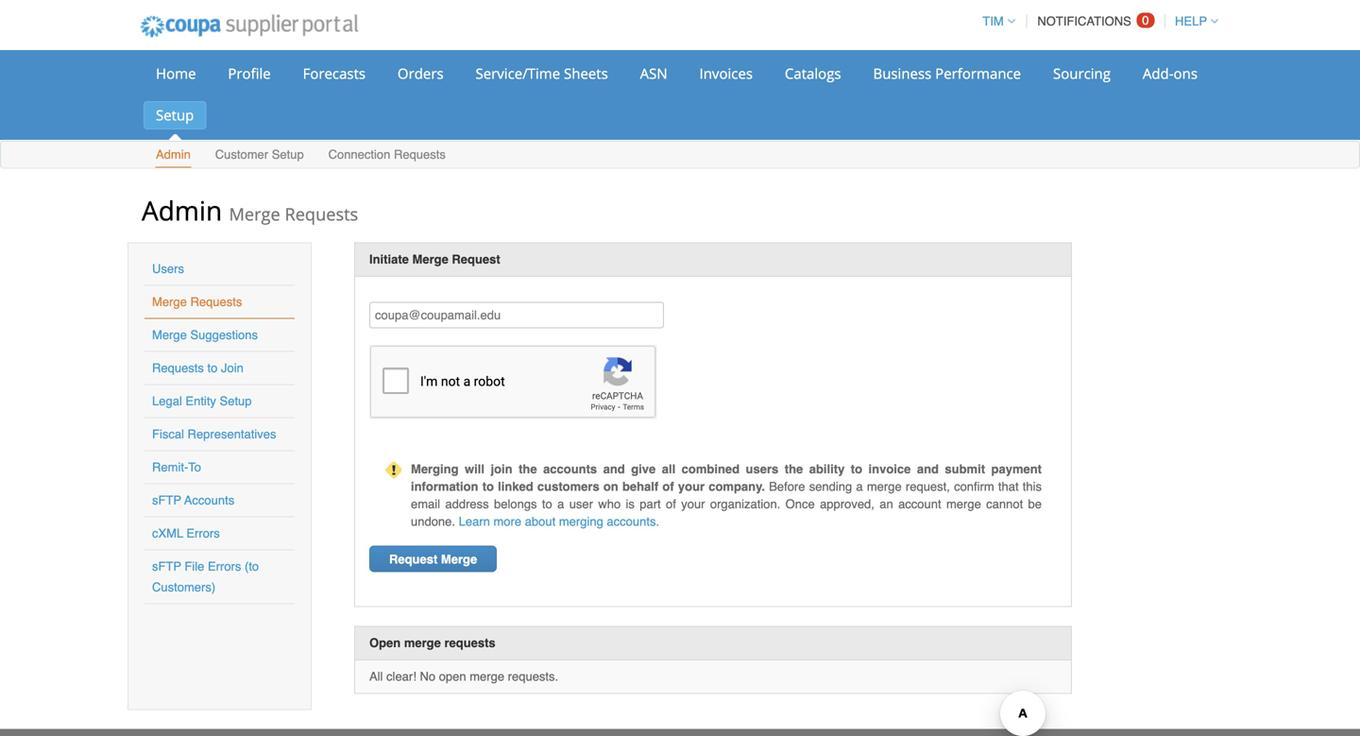 Task type: locate. For each thing, give the bounding box(es) containing it.
email
[[411, 497, 440, 511]]

to left 'join'
[[207, 361, 218, 375]]

1 horizontal spatial setup
[[220, 394, 252, 408]]

0 vertical spatial your
[[678, 479, 705, 494]]

undone.
[[411, 515, 455, 529]]

the up 'linked'
[[519, 462, 537, 476]]

to
[[188, 460, 201, 474]]

help link
[[1167, 14, 1219, 28]]

connection requests link
[[327, 143, 447, 168]]

0 vertical spatial of
[[663, 479, 674, 494]]

account
[[899, 497, 942, 511]]

a up the learn more about merging accounts.
[[558, 497, 564, 511]]

navigation
[[974, 3, 1219, 40]]

home
[[156, 64, 196, 83]]

setup down 'join'
[[220, 394, 252, 408]]

1 vertical spatial sftp
[[152, 559, 181, 574]]

and up request,
[[917, 462, 939, 476]]

forecasts link
[[291, 60, 378, 88]]

requests
[[394, 147, 446, 162], [285, 202, 358, 226], [190, 295, 242, 309], [152, 361, 204, 375]]

2 the from the left
[[785, 462, 803, 476]]

profile
[[228, 64, 271, 83]]

admin down setup link
[[156, 147, 191, 162]]

invoices
[[700, 64, 753, 83]]

coupa supplier portal image
[[128, 3, 371, 50]]

sftp
[[152, 493, 181, 507], [152, 559, 181, 574]]

request up coupa@coupamail.edu text field
[[452, 252, 500, 266]]

1 vertical spatial errors
[[208, 559, 241, 574]]

ons
[[1174, 64, 1198, 83]]

on
[[604, 479, 619, 494]]

all clear! no open merge requests.
[[369, 669, 559, 684]]

admin for admin
[[156, 147, 191, 162]]

information
[[411, 479, 479, 494]]

sftp up cxml
[[152, 493, 181, 507]]

cxml errors
[[152, 526, 220, 540]]

ability
[[809, 462, 845, 476]]

cxml
[[152, 526, 183, 540]]

the
[[519, 462, 537, 476], [785, 462, 803, 476]]

fiscal representatives
[[152, 427, 276, 441]]

sftp file errors (to customers)
[[152, 559, 259, 594]]

business performance link
[[861, 60, 1034, 88]]

users
[[152, 262, 184, 276]]

cxml errors link
[[152, 526, 220, 540]]

a up approved,
[[856, 479, 863, 494]]

0 vertical spatial errors
[[186, 526, 220, 540]]

1 vertical spatial request
[[389, 552, 438, 567]]

0 horizontal spatial request
[[389, 552, 438, 567]]

merge inside request merge button
[[441, 552, 477, 567]]

request inside button
[[389, 552, 438, 567]]

merge down customer setup link
[[229, 202, 280, 226]]

requests down connection
[[285, 202, 358, 226]]

1 vertical spatial of
[[666, 497, 676, 511]]

no
[[420, 669, 436, 684]]

1 the from the left
[[519, 462, 537, 476]]

sftp accounts link
[[152, 493, 235, 507]]

tim
[[983, 14, 1004, 28]]

2 sftp from the top
[[152, 559, 181, 574]]

0 vertical spatial request
[[452, 252, 500, 266]]

the up before
[[785, 462, 803, 476]]

initiate
[[369, 252, 409, 266]]

merge down learn
[[441, 552, 477, 567]]

merge up no
[[404, 636, 441, 650]]

your inside before sending a merge request, confirm that this email address belongs to a user who is part of your organization. once approved, an account merge cannot be undone.
[[681, 497, 705, 511]]

errors left (to
[[208, 559, 241, 574]]

0 horizontal spatial the
[[519, 462, 537, 476]]

add-ons link
[[1131, 60, 1210, 88]]

admin
[[156, 147, 191, 162], [142, 192, 222, 228]]

setup link
[[144, 101, 206, 129]]

suggestions
[[190, 328, 258, 342]]

0 vertical spatial sftp
[[152, 493, 181, 507]]

merge for admin
[[229, 202, 280, 226]]

learn
[[459, 515, 490, 529]]

1 vertical spatial your
[[681, 497, 705, 511]]

setup
[[156, 105, 194, 125], [272, 147, 304, 162], [220, 394, 252, 408]]

remit-to
[[152, 460, 201, 474]]

customer setup
[[215, 147, 304, 162]]

customers)
[[152, 580, 216, 594]]

1 vertical spatial setup
[[272, 147, 304, 162]]

of down all
[[663, 479, 674, 494]]

2 horizontal spatial setup
[[272, 147, 304, 162]]

requests.
[[508, 669, 559, 684]]

to up about
[[542, 497, 552, 511]]

of
[[663, 479, 674, 494], [666, 497, 676, 511]]

1 vertical spatial a
[[558, 497, 564, 511]]

sftp file errors (to customers) link
[[152, 559, 259, 594]]

be
[[1028, 497, 1042, 511]]

sftp inside sftp file errors (to customers)
[[152, 559, 181, 574]]

customers
[[538, 479, 600, 494]]

setup up admin link
[[156, 105, 194, 125]]

add-ons
[[1143, 64, 1198, 83]]

setup right customer
[[272, 147, 304, 162]]

of inside before sending a merge request, confirm that this email address belongs to a user who is part of your organization. once approved, an account merge cannot be undone.
[[666, 497, 676, 511]]

orders link
[[385, 60, 456, 88]]

asn
[[640, 64, 668, 83]]

errors down accounts
[[186, 526, 220, 540]]

of inside the merging will join the accounts and give all combined users the ability to invoice and submit payment information to linked customers on behalf of your company.
[[663, 479, 674, 494]]

payment
[[992, 462, 1042, 476]]

0 horizontal spatial and
[[603, 462, 625, 476]]

an
[[880, 497, 894, 511]]

1 horizontal spatial a
[[856, 479, 863, 494]]

orders
[[398, 64, 444, 83]]

request down undone.
[[389, 552, 438, 567]]

catalogs link
[[773, 60, 854, 88]]

0 vertical spatial admin
[[156, 147, 191, 162]]

request
[[452, 252, 500, 266], [389, 552, 438, 567]]

1 sftp from the top
[[152, 493, 181, 507]]

errors
[[186, 526, 220, 540], [208, 559, 241, 574]]

merge inside admin merge requests
[[229, 202, 280, 226]]

user
[[569, 497, 593, 511]]

admin down admin link
[[142, 192, 222, 228]]

is
[[626, 497, 635, 511]]

address
[[445, 497, 489, 511]]

and up on
[[603, 462, 625, 476]]

linked
[[498, 479, 534, 494]]

organization.
[[710, 497, 781, 511]]

requests right connection
[[394, 147, 446, 162]]

join
[[491, 462, 513, 476]]

merging
[[411, 462, 459, 476]]

of right part
[[666, 497, 676, 511]]

merge down merge requests link
[[152, 328, 187, 342]]

1 vertical spatial admin
[[142, 192, 222, 228]]

to
[[207, 361, 218, 375], [851, 462, 863, 476], [483, 479, 494, 494], [542, 497, 552, 511]]

0 horizontal spatial a
[[558, 497, 564, 511]]

merge right initiate
[[412, 252, 449, 266]]

all
[[662, 462, 676, 476]]

before
[[769, 479, 805, 494]]

open
[[369, 636, 401, 650]]

1 horizontal spatial and
[[917, 462, 939, 476]]

1 horizontal spatial the
[[785, 462, 803, 476]]

about
[[525, 515, 556, 529]]

submit
[[945, 462, 986, 476]]

a
[[856, 479, 863, 494], [558, 497, 564, 511]]

(to
[[245, 559, 259, 574]]

0 horizontal spatial setup
[[156, 105, 194, 125]]

sftp up customers)
[[152, 559, 181, 574]]

merging
[[559, 515, 604, 529]]



Task type: describe. For each thing, give the bounding box(es) containing it.
sftp for sftp file errors (to customers)
[[152, 559, 181, 574]]

sftp for sftp accounts
[[152, 493, 181, 507]]

connection requests
[[328, 147, 446, 162]]

fiscal
[[152, 427, 184, 441]]

requests inside admin merge requests
[[285, 202, 358, 226]]

learn more about merging accounts.
[[459, 515, 660, 529]]

merge for request
[[441, 552, 477, 567]]

accounts
[[184, 493, 235, 507]]

service/time sheets link
[[463, 60, 620, 88]]

performance
[[936, 64, 1021, 83]]

2 vertical spatial setup
[[220, 394, 252, 408]]

requests to join link
[[152, 361, 244, 375]]

before sending a merge request, confirm that this email address belongs to a user who is part of your organization. once approved, an account merge cannot be undone.
[[411, 479, 1042, 529]]

clear!
[[386, 669, 417, 684]]

profile link
[[216, 60, 283, 88]]

merge suggestions link
[[152, 328, 258, 342]]

legal entity setup link
[[152, 394, 252, 408]]

0 vertical spatial setup
[[156, 105, 194, 125]]

sftp accounts
[[152, 493, 235, 507]]

notifications 0
[[1038, 13, 1149, 28]]

confirm
[[954, 479, 995, 494]]

invoices link
[[687, 60, 765, 88]]

catalogs
[[785, 64, 841, 83]]

entity
[[186, 394, 216, 408]]

admin link
[[155, 143, 192, 168]]

to right ability
[[851, 462, 863, 476]]

request merge
[[389, 552, 477, 567]]

initiate merge request
[[369, 252, 500, 266]]

will
[[465, 462, 485, 476]]

0 vertical spatial a
[[856, 479, 863, 494]]

coupa@coupamail.edu text field
[[369, 302, 664, 328]]

representatives
[[188, 427, 276, 441]]

business performance
[[873, 64, 1021, 83]]

navigation containing notifications 0
[[974, 3, 1219, 40]]

behalf
[[623, 479, 659, 494]]

file
[[185, 559, 204, 574]]

requests
[[445, 636, 496, 650]]

legal entity setup
[[152, 394, 252, 408]]

forecasts
[[303, 64, 366, 83]]

admin merge requests
[[142, 192, 358, 228]]

fiscal representatives link
[[152, 427, 276, 441]]

part
[[640, 497, 661, 511]]

merge up an
[[867, 479, 902, 494]]

learn more about merging accounts. link
[[459, 515, 660, 529]]

combined
[[682, 462, 740, 476]]

customer setup link
[[214, 143, 305, 168]]

users link
[[152, 262, 184, 276]]

merge right open
[[470, 669, 505, 684]]

add-
[[1143, 64, 1174, 83]]

accounts
[[543, 462, 597, 476]]

sending
[[809, 479, 852, 494]]

0
[[1143, 13, 1149, 27]]

to inside before sending a merge request, confirm that this email address belongs to a user who is part of your organization. once approved, an account merge cannot be undone.
[[542, 497, 552, 511]]

this
[[1023, 479, 1042, 494]]

that
[[999, 479, 1019, 494]]

requests up legal
[[152, 361, 204, 375]]

merge requests
[[152, 295, 242, 309]]

remit-to link
[[152, 460, 201, 474]]

users
[[746, 462, 779, 476]]

all
[[369, 669, 383, 684]]

sheets
[[564, 64, 608, 83]]

2 and from the left
[[917, 462, 939, 476]]

customer
[[215, 147, 268, 162]]

accounts.
[[607, 515, 660, 529]]

errors inside sftp file errors (to customers)
[[208, 559, 241, 574]]

to down join
[[483, 479, 494, 494]]

merge down users
[[152, 295, 187, 309]]

merge suggestions
[[152, 328, 258, 342]]

tim link
[[974, 14, 1015, 28]]

more
[[494, 515, 522, 529]]

merge for initiate
[[412, 252, 449, 266]]

connection
[[328, 147, 391, 162]]

service/time
[[476, 64, 560, 83]]

home link
[[144, 60, 208, 88]]

invoice
[[869, 462, 911, 476]]

1 horizontal spatial request
[[452, 252, 500, 266]]

open merge requests
[[369, 636, 496, 650]]

business
[[873, 64, 932, 83]]

who
[[598, 497, 621, 511]]

1 and from the left
[[603, 462, 625, 476]]

sourcing
[[1053, 64, 1111, 83]]

admin for admin merge requests
[[142, 192, 222, 228]]

remit-
[[152, 460, 188, 474]]

request merge button
[[369, 546, 497, 572]]

requests up suggestions
[[190, 295, 242, 309]]

legal
[[152, 394, 182, 408]]

merge requests link
[[152, 295, 242, 309]]

sourcing link
[[1041, 60, 1123, 88]]

your inside the merging will join the accounts and give all combined users the ability to invoice and submit payment information to linked customers on behalf of your company.
[[678, 479, 705, 494]]

approved,
[[820, 497, 875, 511]]

merge down confirm
[[947, 497, 981, 511]]

requests to join
[[152, 361, 244, 375]]



Task type: vqa. For each thing, say whether or not it's contained in the screenshot.
Admin Merge Requests the Admin
yes



